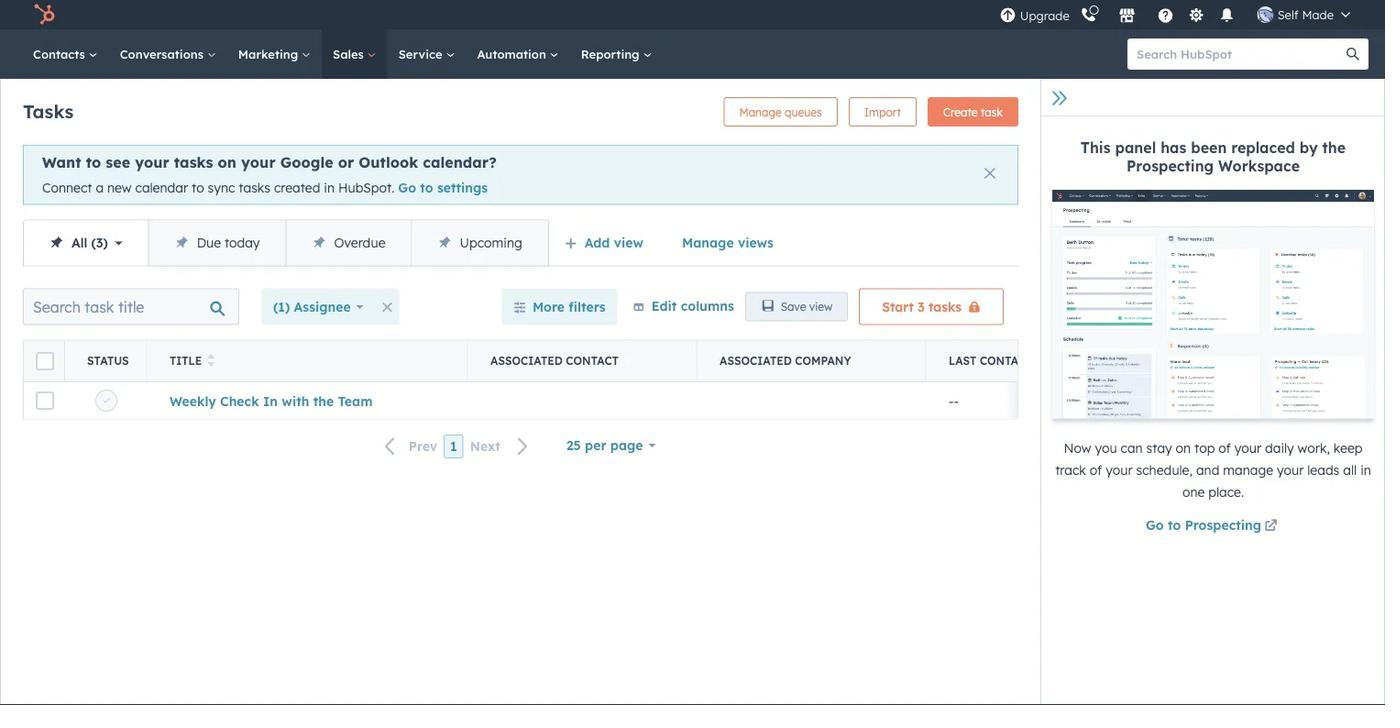 Task type: describe. For each thing, give the bounding box(es) containing it.
self made
[[1278, 7, 1335, 22]]

1 button
[[444, 435, 464, 458]]

0 horizontal spatial tasks
[[174, 153, 213, 172]]

want to see your tasks on your google or outlook calendar? alert
[[23, 145, 1019, 205]]

(1) assignee button
[[261, 289, 376, 325]]

add
[[585, 234, 610, 251]]

view for save view
[[810, 300, 833, 314]]

status column header
[[65, 341, 148, 381]]

go to prospecting link
[[1147, 516, 1281, 538]]

25
[[567, 437, 581, 453]]

prospecting inside this panel has been replaced by the prospecting workspace
[[1127, 157, 1215, 175]]

on inside want to see your tasks on your google or outlook calendar? connect a new calendar to sync tasks created in hubspot. go to settings
[[218, 153, 237, 172]]

save view button
[[746, 292, 849, 322]]

been
[[1192, 139, 1228, 157]]

conversations
[[120, 46, 207, 61]]

weekly check in with the team button
[[170, 392, 373, 409]]

today
[[225, 234, 260, 251]]

start 3 tasks
[[883, 299, 962, 315]]

service link
[[388, 29, 466, 79]]

tasks
[[23, 100, 74, 122]]

calendar
[[135, 180, 188, 196]]

contact
[[566, 354, 619, 367]]

save view
[[781, 300, 833, 314]]

0 horizontal spatial of
[[1090, 462, 1103, 478]]

weekly check in with the team
[[170, 392, 373, 409]]

add view
[[585, 234, 644, 251]]

3 inside start 3 tasks button
[[918, 299, 925, 315]]

on inside now you can stay on top of your daily work, keep track of your schedule, and manage your leads all in one place.
[[1176, 440, 1192, 456]]

go to settings link
[[398, 180, 488, 196]]

a
[[96, 180, 104, 196]]

25 per page button
[[555, 427, 668, 464]]

help image
[[1158, 8, 1175, 25]]

self made button
[[1247, 0, 1362, 29]]

or
[[338, 153, 354, 172]]

see
[[106, 153, 130, 172]]

import
[[865, 105, 902, 119]]

settings link
[[1186, 5, 1209, 24]]

manage queues
[[740, 105, 823, 119]]

associated contact
[[491, 354, 619, 367]]

marketplaces image
[[1120, 8, 1136, 25]]

sync
[[208, 180, 235, 196]]

status
[[87, 354, 129, 367]]

to left sync
[[192, 180, 204, 196]]

due today link
[[148, 221, 286, 266]]

settings
[[438, 180, 488, 196]]

close image
[[985, 168, 996, 179]]

2 - from the left
[[954, 392, 960, 409]]

manage views link
[[670, 224, 786, 261]]

notifications button
[[1212, 0, 1244, 29]]

1 vertical spatial go
[[1147, 517, 1165, 533]]

want
[[42, 153, 81, 172]]

reporting
[[581, 46, 643, 61]]

upcoming
[[460, 234, 523, 251]]

associated for associated company
[[720, 354, 792, 367]]

sales
[[333, 46, 368, 61]]

hubspot image
[[33, 4, 55, 26]]

edit columns button
[[633, 295, 735, 318]]

sales link
[[322, 29, 388, 79]]

upgrade
[[1021, 8, 1070, 23]]

keep
[[1334, 440, 1364, 456]]

manage queues link
[[724, 97, 838, 127]]

1 horizontal spatial tasks
[[239, 180, 271, 196]]

associated for associated contact
[[491, 354, 563, 367]]

service
[[399, 46, 446, 61]]

0 horizontal spatial the
[[313, 392, 334, 409]]

)
[[103, 234, 108, 251]]

reporting link
[[570, 29, 664, 79]]

(1) assignee
[[273, 299, 351, 315]]

stay
[[1147, 440, 1173, 456]]

in inside want to see your tasks on your google or outlook calendar? connect a new calendar to sync tasks created in hubspot. go to settings
[[324, 180, 335, 196]]

edit
[[652, 297, 677, 313]]

automation
[[477, 46, 550, 61]]

go to prospecting
[[1147, 517, 1262, 533]]

settings image
[[1189, 8, 1205, 24]]

--
[[949, 392, 960, 409]]

ruby anderson image
[[1258, 6, 1275, 23]]

google
[[280, 153, 334, 172]]

(1)
[[273, 299, 290, 315]]

made
[[1303, 7, 1335, 22]]

help button
[[1151, 0, 1182, 29]]

Search HubSpot search field
[[1128, 39, 1353, 70]]

columns
[[681, 297, 735, 313]]

manage
[[1224, 462, 1274, 478]]

new
[[107, 180, 132, 196]]

search button
[[1338, 39, 1369, 70]]

you
[[1096, 440, 1118, 456]]

now
[[1064, 440, 1092, 456]]

contacted
[[980, 354, 1048, 367]]

press to sort. element
[[208, 354, 214, 368]]

manage views
[[682, 234, 774, 251]]

search image
[[1347, 48, 1360, 61]]

start 3 tasks button
[[860, 289, 1004, 325]]

link opens in a new window image
[[1265, 516, 1278, 538]]



Task type: vqa. For each thing, say whether or not it's contained in the screenshot.
the topmost Users,
no



Task type: locate. For each thing, give the bounding box(es) containing it.
pagination navigation
[[374, 434, 540, 459]]

next
[[470, 438, 501, 454]]

of right top
[[1219, 440, 1232, 456]]

0 vertical spatial in
[[324, 180, 335, 196]]

1 vertical spatial in
[[1361, 462, 1372, 478]]

edit columns
[[652, 297, 735, 313]]

the right 'with'
[[313, 392, 334, 409]]

(
[[91, 234, 96, 251]]

to down "schedule,"
[[1169, 517, 1182, 533]]

column header
[[24, 341, 65, 381]]

25 per page
[[567, 437, 643, 453]]

1 horizontal spatial in
[[1361, 462, 1372, 478]]

0 vertical spatial go
[[398, 180, 417, 196]]

automation link
[[466, 29, 570, 79]]

marketing
[[238, 46, 302, 61]]

0 vertical spatial view
[[614, 234, 644, 251]]

upcoming link
[[411, 221, 548, 266]]

your up 'manage'
[[1235, 440, 1262, 456]]

1 horizontal spatial view
[[810, 300, 833, 314]]

track
[[1056, 462, 1087, 478]]

1 horizontal spatial of
[[1219, 440, 1232, 456]]

outlook
[[359, 153, 418, 172]]

last contacted
[[949, 354, 1048, 367]]

filters
[[569, 299, 606, 315]]

schedule,
[[1137, 462, 1193, 478]]

associated down the save
[[720, 354, 792, 367]]

of down you
[[1090, 462, 1103, 478]]

1 vertical spatial manage
[[682, 234, 734, 251]]

in right created
[[324, 180, 335, 196]]

one
[[1183, 484, 1206, 500]]

create
[[944, 105, 978, 119]]

view
[[614, 234, 644, 251], [810, 300, 833, 314]]

with
[[282, 392, 309, 409]]

press to sort. image
[[208, 354, 214, 367]]

go down outlook
[[398, 180, 417, 196]]

associated company column header
[[698, 341, 927, 381]]

view inside popup button
[[614, 234, 644, 251]]

more filters link
[[502, 289, 618, 325]]

menu containing self made
[[999, 0, 1364, 29]]

the right 'by' at the right
[[1323, 139, 1347, 157]]

0 vertical spatial manage
[[740, 105, 782, 119]]

tasks right sync
[[239, 180, 271, 196]]

calendar?
[[423, 153, 497, 172]]

calling icon button
[[1074, 3, 1105, 27]]

0 vertical spatial on
[[218, 153, 237, 172]]

next button
[[464, 435, 540, 459]]

0 horizontal spatial in
[[324, 180, 335, 196]]

assignee
[[294, 299, 351, 315]]

in right all
[[1361, 462, 1372, 478]]

manage inside "link"
[[740, 105, 782, 119]]

prospecting down place.
[[1186, 517, 1262, 533]]

your down daily
[[1278, 462, 1305, 478]]

start
[[883, 299, 914, 315]]

1 horizontal spatial go
[[1147, 517, 1165, 533]]

to left settings
[[420, 180, 434, 196]]

marketing link
[[227, 29, 322, 79]]

manage left queues
[[740, 105, 782, 119]]

1 vertical spatial on
[[1176, 440, 1192, 456]]

2 associated from the left
[[720, 354, 792, 367]]

import link
[[849, 97, 917, 127]]

0 horizontal spatial 3
[[96, 234, 103, 251]]

associated contact column header
[[469, 341, 698, 381]]

0 vertical spatial the
[[1323, 139, 1347, 157]]

hubspot link
[[22, 4, 69, 26]]

manage left views
[[682, 234, 734, 251]]

1 horizontal spatial on
[[1176, 440, 1192, 456]]

work,
[[1298, 440, 1331, 456]]

view inside button
[[810, 300, 833, 314]]

add view button
[[553, 224, 659, 261]]

connect
[[42, 180, 92, 196]]

on
[[218, 153, 237, 172], [1176, 440, 1192, 456]]

conversations link
[[109, 29, 227, 79]]

replaced
[[1232, 139, 1296, 157]]

can
[[1121, 440, 1144, 456]]

by
[[1301, 139, 1319, 157]]

panel
[[1116, 139, 1157, 157]]

your up calendar
[[135, 153, 169, 172]]

associated inside column header
[[720, 354, 792, 367]]

has
[[1161, 139, 1187, 157]]

1 vertical spatial prospecting
[[1186, 517, 1262, 533]]

tasks inside button
[[929, 299, 962, 315]]

hubspot.
[[338, 180, 395, 196]]

place.
[[1209, 484, 1245, 500]]

want to see your tasks on your google or outlook calendar? connect a new calendar to sync tasks created in hubspot. go to settings
[[42, 153, 497, 196]]

2 horizontal spatial tasks
[[929, 299, 962, 315]]

go inside want to see your tasks on your google or outlook calendar? connect a new calendar to sync tasks created in hubspot. go to settings
[[398, 180, 417, 196]]

in inside now you can stay on top of your daily work, keep track of your schedule, and manage your leads all in one place.
[[1361, 462, 1372, 478]]

queues
[[785, 105, 823, 119]]

1 horizontal spatial 3
[[918, 299, 925, 315]]

link opens in a new window image
[[1265, 520, 1278, 533]]

1 vertical spatial the
[[313, 392, 334, 409]]

1 horizontal spatial manage
[[740, 105, 782, 119]]

1 vertical spatial 3
[[918, 299, 925, 315]]

views
[[738, 234, 774, 251]]

associated
[[491, 354, 563, 367], [720, 354, 792, 367]]

all
[[72, 234, 87, 251]]

notifications image
[[1220, 8, 1236, 25]]

of
[[1219, 440, 1232, 456], [1090, 462, 1103, 478]]

3 right start at the top of the page
[[918, 299, 925, 315]]

to left see
[[86, 153, 101, 172]]

top
[[1195, 440, 1216, 456]]

0 vertical spatial tasks
[[174, 153, 213, 172]]

last
[[949, 354, 977, 367]]

view for add view
[[614, 234, 644, 251]]

your up created
[[241, 153, 276, 172]]

prospecting right the this
[[1127, 157, 1215, 175]]

3 right the all
[[96, 234, 103, 251]]

upgrade image
[[1001, 8, 1017, 24]]

0 vertical spatial prospecting
[[1127, 157, 1215, 175]]

your down can
[[1106, 462, 1133, 478]]

view right the save
[[810, 300, 833, 314]]

1 horizontal spatial associated
[[720, 354, 792, 367]]

calling icon image
[[1081, 7, 1098, 24]]

associated inside 'column header'
[[491, 354, 563, 367]]

menu
[[999, 0, 1364, 29]]

now you can stay on top of your daily work, keep track of your schedule, and manage your leads all in one place.
[[1056, 440, 1372, 500]]

0 horizontal spatial go
[[398, 180, 417, 196]]

0 horizontal spatial view
[[614, 234, 644, 251]]

1
[[450, 438, 457, 454]]

contacts link
[[22, 29, 109, 79]]

due
[[197, 234, 221, 251]]

1 vertical spatial tasks
[[239, 180, 271, 196]]

-
[[949, 392, 954, 409], [954, 392, 960, 409]]

all
[[1344, 462, 1358, 478]]

team
[[338, 392, 373, 409]]

prev button
[[374, 435, 444, 459]]

tasks right start at the top of the page
[[929, 299, 962, 315]]

prev
[[409, 438, 438, 454]]

task
[[981, 105, 1003, 119]]

1 - from the left
[[949, 392, 954, 409]]

create task
[[944, 105, 1003, 119]]

company
[[796, 354, 852, 367]]

daily
[[1266, 440, 1295, 456]]

0 horizontal spatial associated
[[491, 354, 563, 367]]

manage for manage queues
[[740, 105, 782, 119]]

0 horizontal spatial manage
[[682, 234, 734, 251]]

navigation containing all
[[23, 220, 549, 267]]

manage for manage views
[[682, 234, 734, 251]]

2 vertical spatial tasks
[[929, 299, 962, 315]]

this
[[1081, 139, 1111, 157]]

the inside this panel has been replaced by the prospecting workspace
[[1323, 139, 1347, 157]]

Search task title search field
[[23, 289, 239, 325]]

1 vertical spatial view
[[810, 300, 833, 314]]

on left top
[[1176, 440, 1192, 456]]

1 vertical spatial of
[[1090, 462, 1103, 478]]

1 horizontal spatial the
[[1323, 139, 1347, 157]]

tasks banner
[[23, 92, 1019, 127]]

tasks up sync
[[174, 153, 213, 172]]

task status: not completed image
[[103, 397, 110, 405]]

tasks
[[174, 153, 213, 172], [239, 180, 271, 196], [929, 299, 962, 315]]

1 associated from the left
[[491, 354, 563, 367]]

0 horizontal spatial on
[[218, 153, 237, 172]]

to
[[86, 153, 101, 172], [192, 180, 204, 196], [420, 180, 434, 196], [1169, 517, 1182, 533]]

go down "schedule,"
[[1147, 517, 1165, 533]]

your
[[135, 153, 169, 172], [241, 153, 276, 172], [1235, 440, 1262, 456], [1106, 462, 1133, 478], [1278, 462, 1305, 478]]

on up sync
[[218, 153, 237, 172]]

navigation
[[23, 220, 549, 267]]

view right add
[[614, 234, 644, 251]]

0 vertical spatial of
[[1219, 440, 1232, 456]]

self
[[1278, 7, 1300, 22]]

all ( 3 )
[[72, 234, 108, 251]]

leads
[[1308, 462, 1340, 478]]

more
[[533, 299, 565, 315]]

overdue
[[334, 234, 386, 251]]

per
[[585, 437, 607, 453]]

0 vertical spatial 3
[[96, 234, 103, 251]]

associated down more
[[491, 354, 563, 367]]



